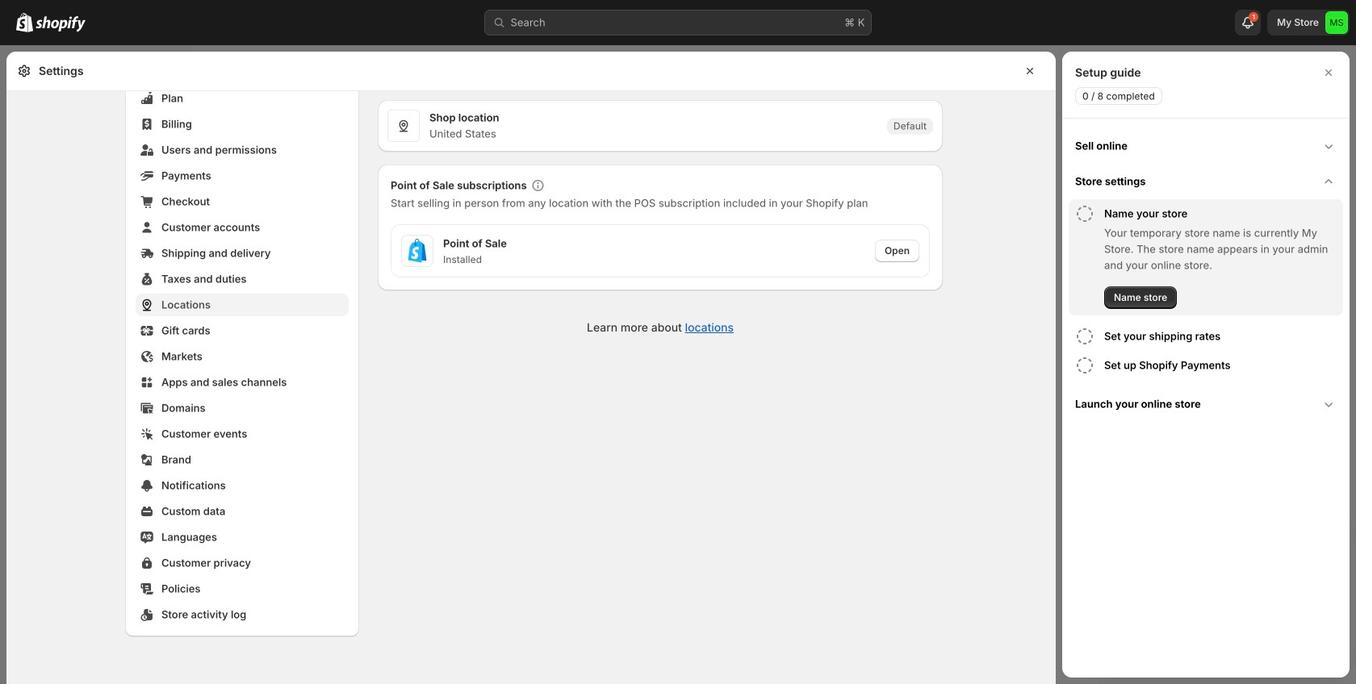 Task type: describe. For each thing, give the bounding box(es) containing it.
my store image
[[1326, 11, 1348, 34]]

mark set your shipping rates as done image
[[1075, 327, 1095, 346]]

mark set up shopify payments as done image
[[1075, 356, 1095, 375]]



Task type: vqa. For each thing, say whether or not it's contained in the screenshot.
the left THE 'SHOPIFY' image
no



Task type: locate. For each thing, give the bounding box(es) containing it.
1 horizontal spatial shopify image
[[36, 16, 86, 32]]

0 horizontal spatial shopify image
[[16, 13, 33, 32]]

shopify image
[[16, 13, 33, 32], [36, 16, 86, 32]]

mark name your store as done image
[[1075, 204, 1095, 224]]

settings dialog
[[6, 0, 1056, 685]]

dialog
[[1062, 52, 1350, 678]]



